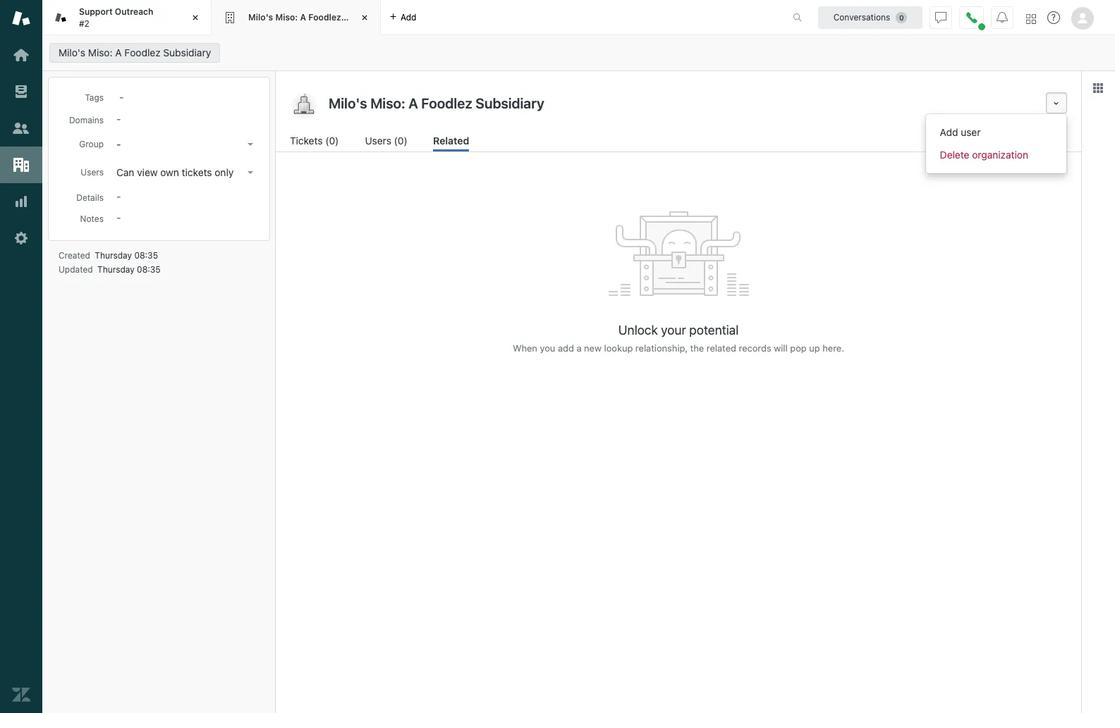 Task type: describe. For each thing, give the bounding box(es) containing it.
1 vertical spatial thursday
[[97, 265, 135, 275]]

delete organization
[[940, 149, 1029, 161]]

pop
[[790, 343, 807, 354]]

get help image
[[1048, 11, 1060, 24]]

will
[[774, 343, 788, 354]]

the
[[690, 343, 704, 354]]

related
[[707, 343, 736, 354]]

customers image
[[12, 119, 30, 138]]

users for users
[[81, 167, 104, 178]]

support outreach #2
[[79, 6, 153, 29]]

lookup
[[604, 343, 633, 354]]

zendesk products image
[[1026, 14, 1036, 24]]

related link
[[433, 133, 469, 152]]

tickets
[[182, 166, 212, 178]]

subsidiary inside tab
[[343, 12, 388, 22]]

reporting image
[[12, 193, 30, 211]]

milo's miso: a foodlez subsidiary inside secondary element
[[59, 47, 211, 59]]

tags
[[85, 92, 104, 103]]

created
[[59, 250, 90, 261]]

tabs tab list
[[42, 0, 778, 35]]

milo's miso: a foodlez subsidiary link
[[49, 43, 220, 63]]

#2
[[79, 18, 89, 29]]

admin image
[[12, 229, 30, 248]]

records
[[739, 343, 772, 354]]

foodlez inside tab
[[308, 12, 341, 22]]

add user
[[940, 126, 981, 138]]

get started image
[[12, 46, 30, 64]]

users for users (0)
[[365, 135, 391, 147]]

new
[[584, 343, 602, 354]]

notes
[[80, 214, 104, 224]]

milo's inside tab
[[248, 12, 273, 22]]

a inside tab
[[300, 12, 306, 22]]

unlock your potential when you add a new lookup relationship, the related records will pop up here.
[[513, 323, 844, 354]]

group
[[79, 139, 104, 150]]

tickets (0) link
[[290, 133, 341, 152]]

miso: inside secondary element
[[88, 47, 113, 59]]

(0) for users (0)
[[394, 135, 408, 147]]

delete
[[940, 149, 970, 161]]

close image
[[188, 11, 202, 25]]

subsidiary inside secondary element
[[163, 47, 211, 59]]

updated
[[59, 265, 93, 275]]

tab containing support outreach
[[42, 0, 212, 35]]

can view own tickets only button
[[112, 163, 259, 183]]

users (0) link
[[365, 133, 410, 152]]

button displays agent's chat status as invisible. image
[[935, 12, 947, 23]]

can
[[116, 166, 134, 178]]

you
[[540, 343, 555, 354]]

own
[[160, 166, 179, 178]]

close image
[[358, 11, 372, 25]]

related
[[433, 135, 469, 147]]

foodlez inside secondary element
[[124, 47, 161, 59]]



Task type: locate. For each thing, give the bounding box(es) containing it.
up
[[809, 343, 820, 354]]

notifications image
[[997, 12, 1008, 23]]

foodlez left close icon
[[308, 12, 341, 22]]

foodlez
[[308, 12, 341, 22], [124, 47, 161, 59]]

0 horizontal spatial milo's miso: a foodlez subsidiary
[[59, 47, 211, 59]]

miso:
[[275, 12, 298, 22], [88, 47, 113, 59]]

0 vertical spatial subsidiary
[[343, 12, 388, 22]]

milo's inside secondary element
[[59, 47, 85, 59]]

0 horizontal spatial add
[[401, 12, 417, 22]]

users (0)
[[365, 135, 408, 147]]

add left 'a'
[[558, 343, 574, 354]]

0 horizontal spatial miso:
[[88, 47, 113, 59]]

created thursday 08:35 updated thursday 08:35
[[59, 250, 161, 275]]

support
[[79, 6, 113, 17]]

secondary element
[[42, 39, 1115, 67]]

add user link
[[926, 121, 1067, 144]]

add button
[[381, 0, 425, 35]]

1 vertical spatial foodlez
[[124, 47, 161, 59]]

add inside dropdown button
[[401, 12, 417, 22]]

-
[[116, 138, 121, 150]]

0 vertical spatial thursday
[[95, 250, 132, 261]]

0 vertical spatial miso:
[[275, 12, 298, 22]]

0 horizontal spatial subsidiary
[[163, 47, 211, 59]]

0 vertical spatial foodlez
[[308, 12, 341, 22]]

arrow down image
[[248, 143, 253, 146], [248, 171, 253, 174]]

0 vertical spatial arrow down image
[[248, 143, 253, 146]]

milo's
[[248, 12, 273, 22], [59, 47, 85, 59]]

0 vertical spatial users
[[365, 135, 391, 147]]

2 arrow down image from the top
[[248, 171, 253, 174]]

add
[[401, 12, 417, 22], [558, 343, 574, 354]]

a down support outreach #2
[[115, 47, 122, 59]]

1 vertical spatial milo's miso: a foodlez subsidiary
[[59, 47, 211, 59]]

when
[[513, 343, 537, 354]]

0 horizontal spatial (0)
[[325, 135, 339, 147]]

0 vertical spatial milo's
[[248, 12, 273, 22]]

0 vertical spatial 08:35
[[134, 250, 158, 261]]

miso: inside tab
[[275, 12, 298, 22]]

1 horizontal spatial subsidiary
[[343, 12, 388, 22]]

users up details
[[81, 167, 104, 178]]

potential
[[689, 323, 739, 338]]

1 vertical spatial milo's
[[59, 47, 85, 59]]

unlock
[[619, 323, 658, 338]]

a
[[577, 343, 582, 354]]

icon_org image
[[290, 92, 318, 121]]

zendesk image
[[12, 686, 30, 705]]

- field
[[114, 89, 259, 104]]

delete organization link
[[926, 144, 1067, 166]]

users right tickets (0) link on the top
[[365, 135, 391, 147]]

1 horizontal spatial add
[[558, 343, 574, 354]]

your
[[661, 323, 686, 338]]

(0)
[[325, 135, 339, 147], [394, 135, 408, 147]]

1 vertical spatial 08:35
[[137, 265, 161, 275]]

thursday right created
[[95, 250, 132, 261]]

add
[[940, 126, 958, 138]]

- button
[[112, 135, 259, 154]]

views image
[[12, 83, 30, 101]]

view
[[137, 166, 158, 178]]

1 vertical spatial subsidiary
[[163, 47, 211, 59]]

1 horizontal spatial (0)
[[394, 135, 408, 147]]

add right close icon
[[401, 12, 417, 22]]

0 horizontal spatial users
[[81, 167, 104, 178]]

outreach
[[115, 6, 153, 17]]

(0) for tickets (0)
[[325, 135, 339, 147]]

1 vertical spatial add
[[558, 343, 574, 354]]

here.
[[823, 343, 844, 354]]

1 horizontal spatial foodlez
[[308, 12, 341, 22]]

add inside unlock your potential when you add a new lookup relationship, the related records will pop up here.
[[558, 343, 574, 354]]

zendesk support image
[[12, 9, 30, 28]]

0 vertical spatial a
[[300, 12, 306, 22]]

milo's miso: a foodlez subsidiary inside tab
[[248, 12, 388, 22]]

milo's right close image
[[248, 12, 273, 22]]

conversations button
[[818, 6, 923, 29]]

subsidiary
[[343, 12, 388, 22], [163, 47, 211, 59]]

tickets
[[290, 135, 323, 147]]

milo's miso: a foodlez subsidiary tab
[[212, 0, 388, 35]]

arrow down image inside can view own tickets only button
[[248, 171, 253, 174]]

1 vertical spatial a
[[115, 47, 122, 59]]

1 arrow down image from the top
[[248, 143, 253, 146]]

arrow down image right only
[[248, 171, 253, 174]]

domains
[[69, 115, 104, 126]]

arrow down image inside - button
[[248, 143, 253, 146]]

milo's down #2
[[59, 47, 85, 59]]

0 vertical spatial milo's miso: a foodlez subsidiary
[[248, 12, 388, 22]]

a left close icon
[[300, 12, 306, 22]]

thursday right updated
[[97, 265, 135, 275]]

0 horizontal spatial a
[[115, 47, 122, 59]]

1 horizontal spatial users
[[365, 135, 391, 147]]

1 horizontal spatial milo's miso: a foodlez subsidiary
[[248, 12, 388, 22]]

None text field
[[324, 92, 1040, 114]]

arrow down image left tickets
[[248, 143, 253, 146]]

1 (0) from the left
[[325, 135, 339, 147]]

users
[[365, 135, 391, 147], [81, 167, 104, 178]]

arrow down image for can view own tickets only
[[248, 171, 253, 174]]

only
[[215, 166, 234, 178]]

1 horizontal spatial a
[[300, 12, 306, 22]]

tickets (0)
[[290, 135, 339, 147]]

tab
[[42, 0, 212, 35]]

(0) left related
[[394, 135, 408, 147]]

(0) right tickets
[[325, 135, 339, 147]]

1 horizontal spatial milo's
[[248, 12, 273, 22]]

milo's miso: a foodlez subsidiary
[[248, 12, 388, 22], [59, 47, 211, 59]]

conversations
[[834, 12, 890, 22]]

relationship,
[[635, 343, 688, 354]]

0 horizontal spatial milo's
[[59, 47, 85, 59]]

main element
[[0, 0, 42, 714]]

organization
[[972, 149, 1029, 161]]

08:35
[[134, 250, 158, 261], [137, 265, 161, 275]]

2 (0) from the left
[[394, 135, 408, 147]]

0 vertical spatial add
[[401, 12, 417, 22]]

1 horizontal spatial miso:
[[275, 12, 298, 22]]

apps image
[[1093, 83, 1104, 94]]

1 vertical spatial arrow down image
[[248, 171, 253, 174]]

1 vertical spatial miso:
[[88, 47, 113, 59]]

0 horizontal spatial foodlez
[[124, 47, 161, 59]]

details
[[76, 193, 104, 203]]

1 vertical spatial users
[[81, 167, 104, 178]]

foodlez down outreach
[[124, 47, 161, 59]]

arrow down image for -
[[248, 143, 253, 146]]

thursday
[[95, 250, 132, 261], [97, 265, 135, 275]]

organizations image
[[12, 156, 30, 174]]

user
[[961, 126, 981, 138]]

a
[[300, 12, 306, 22], [115, 47, 122, 59]]

can view own tickets only
[[116, 166, 234, 178]]



Task type: vqa. For each thing, say whether or not it's contained in the screenshot.
"A" to the top
yes



